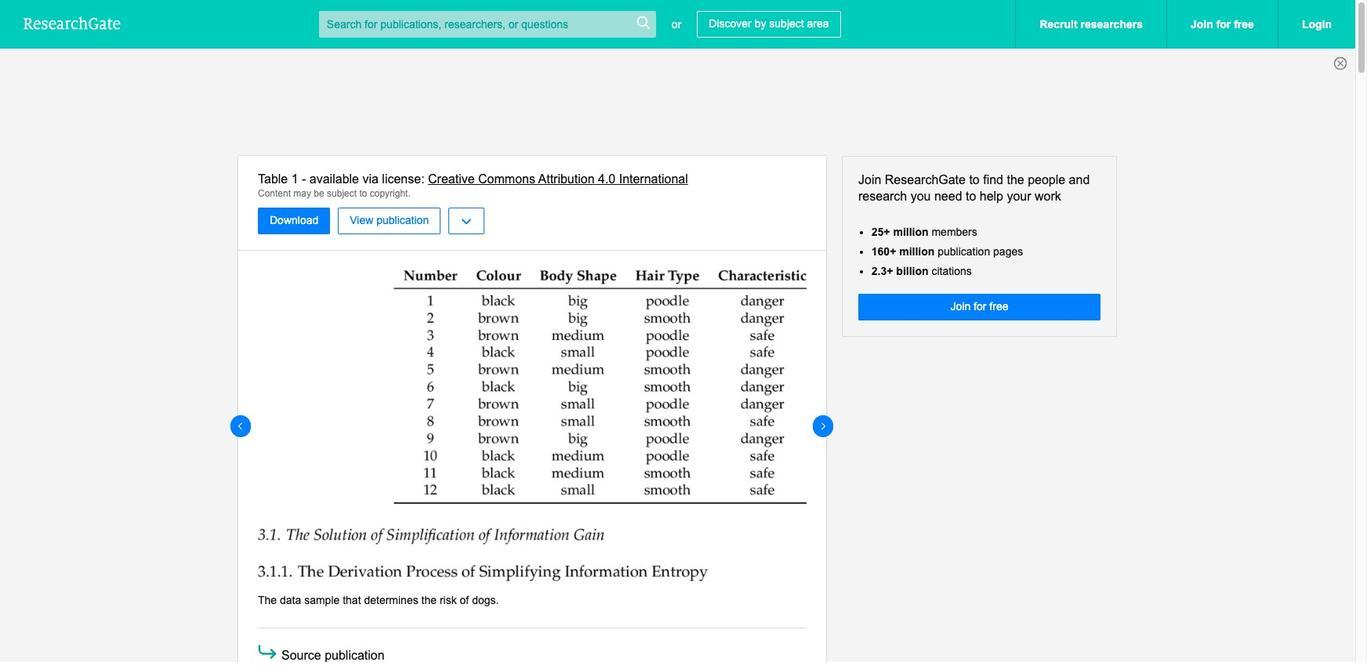 Task type: vqa. For each thing, say whether or not it's contained in the screenshot.


Task type: locate. For each thing, give the bounding box(es) containing it.
free down pages
[[990, 300, 1009, 313]]

0 vertical spatial the
[[1007, 173, 1024, 187]]

0 vertical spatial for
[[1216, 18, 1231, 31]]

1 horizontal spatial for
[[1216, 18, 1231, 31]]

may
[[293, 188, 311, 199]]

view
[[350, 214, 373, 227]]

source publication
[[281, 649, 385, 662]]

subject
[[769, 17, 804, 30], [327, 188, 357, 199]]

commons
[[478, 172, 535, 186]]

the up your at the top of the page
[[1007, 173, 1024, 187]]

million
[[893, 225, 929, 238], [899, 245, 935, 258]]

1 vertical spatial publication
[[938, 245, 990, 258]]

to down via on the left
[[359, 188, 367, 199]]

researchgate logo image
[[24, 16, 121, 30]]

2 vertical spatial publication
[[325, 649, 385, 662]]

1 vertical spatial subject
[[327, 188, 357, 199]]

free
[[1234, 18, 1254, 31], [990, 300, 1009, 313]]

free left login link
[[1234, 18, 1254, 31]]

subject right by
[[769, 17, 804, 30]]

the data sample that determines the risk of dogs. image
[[258, 271, 807, 582]]

0 vertical spatial join
[[1191, 18, 1213, 31]]

the inside join researchgate to find the people and research you need to help your work
[[1007, 173, 1024, 187]]

Search for publications, researchers, or questions field
[[319, 11, 656, 38]]

license:
[[382, 172, 425, 186]]

copyright.
[[370, 188, 411, 199]]

publication down members
[[938, 245, 990, 258]]

publication inside 25+ million members 160+ million publication pages 2.3+ billion citations
[[938, 245, 990, 258]]

sample
[[304, 594, 340, 607]]

to
[[969, 173, 980, 187], [359, 188, 367, 199], [966, 190, 976, 203]]

recruit researchers link
[[1016, 0, 1167, 49]]

0 horizontal spatial subject
[[327, 188, 357, 199]]

join for free
[[1191, 18, 1254, 31], [951, 300, 1009, 313]]

0 vertical spatial subject
[[769, 17, 804, 30]]

risk
[[440, 594, 457, 607]]

available
[[310, 172, 359, 186]]

source
[[281, 649, 321, 662]]

table
[[258, 172, 288, 186]]

1 horizontal spatial free
[[1234, 18, 1254, 31]]

work
[[1035, 190, 1061, 203]]

download link
[[258, 208, 330, 235]]

join for free link
[[1167, 0, 1278, 49], [858, 294, 1101, 321]]

0 vertical spatial free
[[1234, 18, 1254, 31]]

0 vertical spatial publication
[[376, 214, 429, 227]]

subject down available
[[327, 188, 357, 199]]

1 horizontal spatial join for free link
[[1167, 0, 1278, 49]]

your
[[1007, 190, 1031, 203]]

million up billion
[[899, 245, 935, 258]]

1 horizontal spatial the
[[1007, 173, 1024, 187]]

1 horizontal spatial subject
[[769, 17, 804, 30]]

publication right source
[[325, 649, 385, 662]]

0 horizontal spatial join for free
[[951, 300, 1009, 313]]

for
[[1216, 18, 1231, 31], [974, 300, 987, 313]]

0 horizontal spatial the
[[421, 594, 437, 607]]

0 vertical spatial join for free link
[[1167, 0, 1278, 49]]

160+
[[872, 245, 896, 258]]

0 horizontal spatial join
[[858, 173, 881, 187]]

1 vertical spatial free
[[990, 300, 1009, 313]]

the
[[1007, 173, 1024, 187], [421, 594, 437, 607]]

login
[[1302, 18, 1332, 31]]

pages
[[993, 245, 1023, 258]]

1 vertical spatial join
[[858, 173, 881, 187]]

2 vertical spatial join
[[951, 300, 971, 313]]

creative
[[428, 172, 475, 186]]

or
[[672, 18, 681, 31]]

join
[[1191, 18, 1213, 31], [858, 173, 881, 187], [951, 300, 971, 313]]

and
[[1069, 173, 1090, 187]]

1 horizontal spatial join
[[951, 300, 971, 313]]

that
[[343, 594, 361, 607]]

1 vertical spatial for
[[974, 300, 987, 313]]

discover by subject area link
[[697, 11, 841, 38]]

find
[[983, 173, 1003, 187]]

dogs.
[[472, 594, 499, 607]]

1 horizontal spatial join for free
[[1191, 18, 1254, 31]]

be
[[314, 188, 324, 199]]

25+
[[872, 225, 890, 238]]

publication
[[376, 214, 429, 227], [938, 245, 990, 258], [325, 649, 385, 662]]

creative commons attribution 4.0 international link
[[428, 172, 688, 186]]

main content
[[0, 156, 1355, 662]]

1 vertical spatial join for free link
[[858, 294, 1101, 321]]

table 1 - available via license: creative commons attribution 4.0 international content may be subject to copyright.
[[258, 172, 688, 199]]

publication down the copyright. on the top of page
[[376, 214, 429, 227]]

0 horizontal spatial free
[[990, 300, 1009, 313]]

0 horizontal spatial join for free link
[[858, 294, 1101, 321]]

0 horizontal spatial for
[[974, 300, 987, 313]]

the left risk
[[421, 594, 437, 607]]

determines
[[364, 594, 418, 607]]

1 vertical spatial join for free
[[951, 300, 1009, 313]]

research
[[858, 190, 907, 203]]

size s image
[[636, 15, 651, 31]]

need
[[934, 190, 962, 203]]

million right 25+
[[893, 225, 929, 238]]



Task type: describe. For each thing, give the bounding box(es) containing it.
1
[[291, 172, 298, 186]]

people
[[1028, 173, 1066, 187]]

international
[[619, 172, 688, 186]]

free inside main content
[[990, 300, 1009, 313]]

data
[[280, 594, 301, 607]]

for inside main content
[[974, 300, 987, 313]]

researchers
[[1081, 18, 1143, 31]]

researchgate
[[885, 173, 966, 187]]

-
[[302, 172, 306, 186]]

join for free inside main content
[[951, 300, 1009, 313]]

members
[[932, 225, 977, 238]]

1 vertical spatial million
[[899, 245, 935, 258]]

discover by subject area
[[709, 17, 829, 30]]

area
[[807, 17, 829, 30]]

subject inside table 1 - available via license: creative commons attribution 4.0 international content may be subject to copyright.
[[327, 188, 357, 199]]

publication for source publication
[[325, 649, 385, 662]]

2.3+
[[872, 265, 893, 277]]

view publication
[[350, 214, 429, 227]]

0 vertical spatial million
[[893, 225, 929, 238]]

1 vertical spatial the
[[421, 594, 437, 607]]

main content containing table 1
[[0, 156, 1355, 662]]

of
[[460, 594, 469, 607]]

the data sample that determines the risk of dogs.
[[258, 594, 499, 607]]

citations
[[932, 265, 972, 277]]

4.0
[[598, 172, 616, 186]]

to inside table 1 - available via license: creative commons attribution 4.0 international content may be subject to copyright.
[[359, 188, 367, 199]]

to left "help"
[[966, 190, 976, 203]]

login link
[[1278, 0, 1355, 49]]

recruit researchers
[[1040, 18, 1143, 31]]

join researchgate to find the people and research you need to help your work
[[858, 173, 1090, 203]]

download
[[270, 214, 318, 227]]

join inside join researchgate to find the people and research you need to help your work
[[858, 173, 881, 187]]

content
[[258, 188, 291, 199]]

to left find
[[969, 173, 980, 187]]

recruit
[[1040, 18, 1078, 31]]

discover
[[709, 17, 752, 30]]

you
[[911, 190, 931, 203]]

the
[[258, 594, 277, 607]]

view publication link
[[338, 208, 441, 235]]

0 vertical spatial join for free
[[1191, 18, 1254, 31]]

25+ million members 160+ million publication pages 2.3+ billion citations
[[872, 225, 1023, 277]]

attribution
[[538, 172, 595, 186]]

billion
[[896, 265, 929, 277]]

2 horizontal spatial join
[[1191, 18, 1213, 31]]

publication for view publication
[[376, 214, 429, 227]]

by
[[755, 17, 766, 30]]

help
[[980, 190, 1003, 203]]

size m image
[[256, 640, 279, 662]]

via
[[363, 172, 379, 186]]



